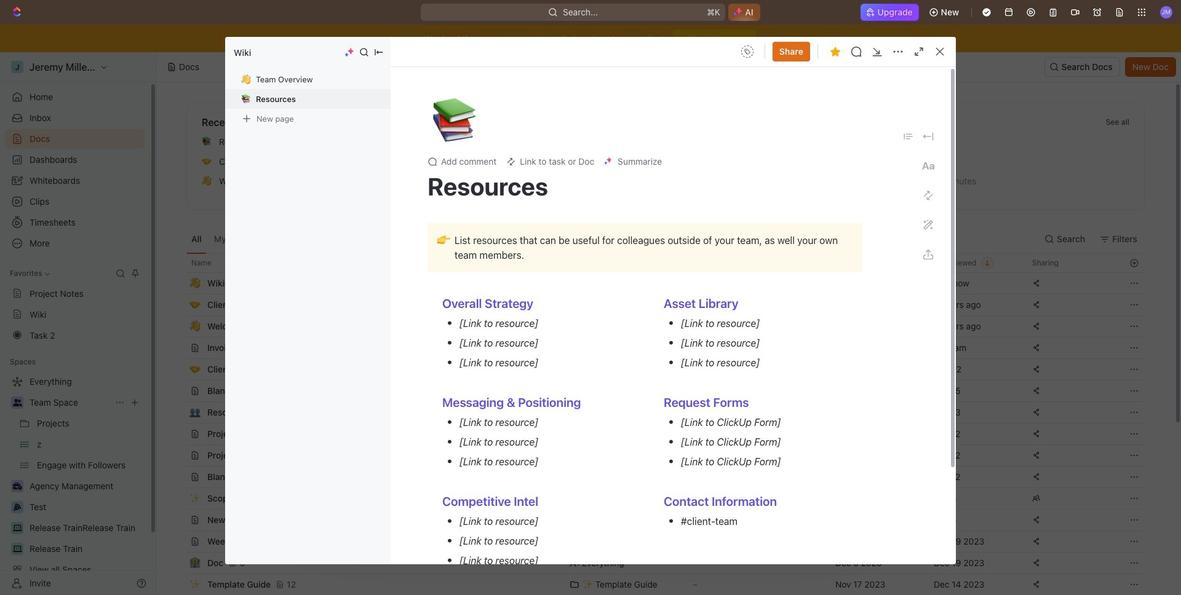 Task type: vqa. For each thing, say whether or not it's contained in the screenshot.
files
no



Task type: locate. For each thing, give the bounding box(es) containing it.
column header
[[173, 253, 186, 273]]

sidebar navigation
[[0, 52, 157, 595]]

dropdown menu image
[[903, 131, 914, 142]]

Search or run a command… text field
[[324, 157, 416, 172]]

0 vertical spatial qdq9q image
[[727, 236, 737, 245]]

table
[[173, 253, 1145, 595]]

e83zz image
[[727, 302, 737, 312]]

tab list
[[186, 225, 491, 253]]

row
[[173, 253, 1145, 273], [173, 272, 1145, 295], [173, 294, 1145, 316], [173, 316, 1145, 338], [173, 337, 1145, 359], [173, 359, 1145, 381], [173, 380, 1145, 402], [186, 402, 1145, 424], [173, 423, 1145, 445], [173, 445, 1145, 467], [173, 466, 1145, 488], [173, 488, 1145, 510], [173, 509, 1145, 531], [173, 531, 1145, 553], [173, 552, 1145, 575], [186, 574, 1145, 595]]

1 vertical spatial qdq9q image
[[727, 258, 737, 268]]

dropdown menu image
[[737, 42, 757, 62]]

cell
[[173, 273, 186, 294], [562, 273, 685, 294], [828, 273, 926, 294], [173, 295, 186, 316], [173, 316, 186, 337], [173, 338, 186, 359], [173, 359, 186, 380], [173, 381, 186, 402], [173, 424, 186, 445], [173, 445, 186, 466], [173, 467, 186, 488], [173, 488, 186, 509], [173, 510, 186, 531], [173, 531, 186, 552], [173, 553, 186, 574]]

user group image
[[13, 399, 22, 407]]

qdq9q image
[[727, 236, 737, 245], [727, 258, 737, 268]]



Task type: describe. For each thing, give the bounding box(es) containing it.
2 qdq9q image from the top
[[727, 258, 737, 268]]

1 qdq9q image from the top
[[727, 236, 737, 245]]



